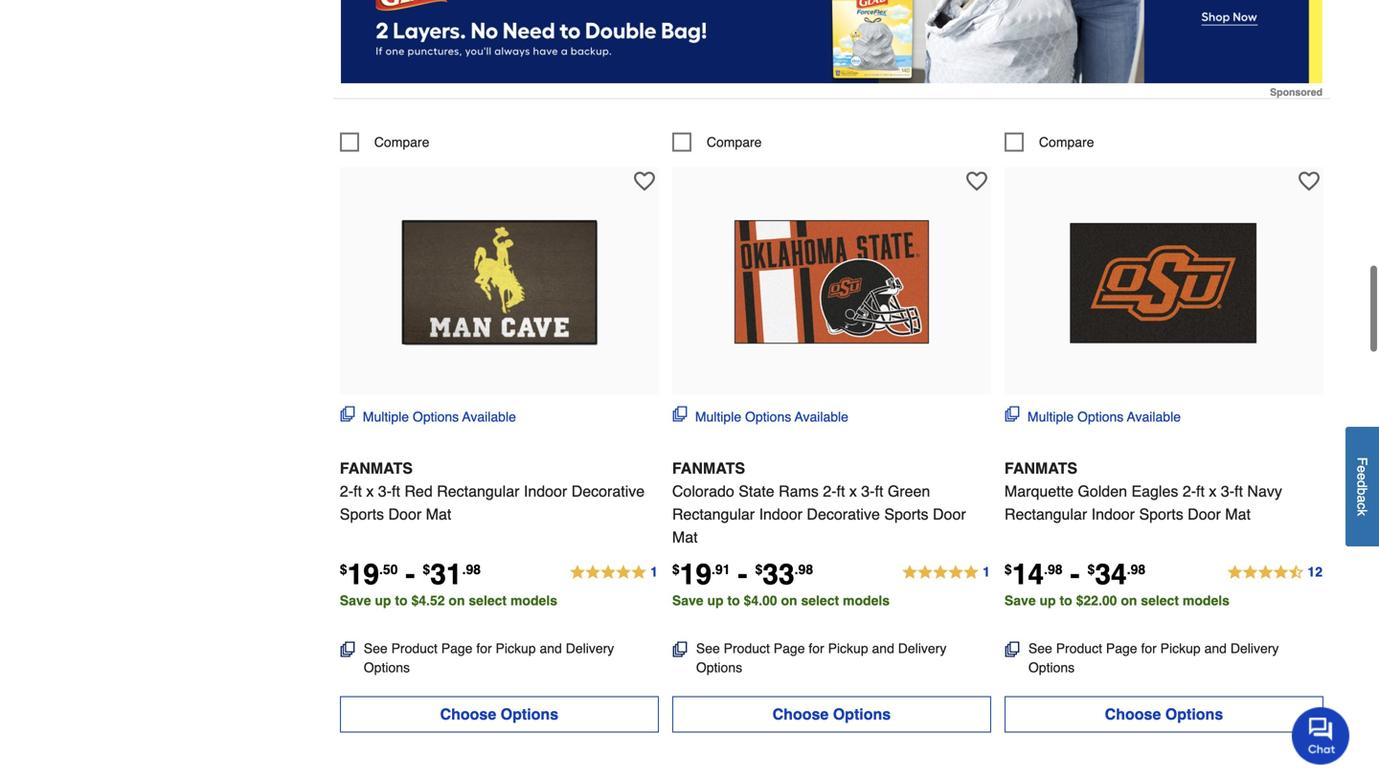 Task type: describe. For each thing, give the bounding box(es) containing it.
1 see product page for pickup and delivery options from the left
[[364, 641, 614, 676]]

2 choose from the left
[[773, 706, 829, 724]]

.98 for 34
[[1127, 562, 1146, 578]]

save for 33
[[672, 593, 704, 609]]

$19.50-$31.98 element
[[340, 558, 481, 591]]

x for marquette golden eagles 2-ft x 3-ft navy rectangular indoor sports door mat
[[1209, 483, 1217, 500]]

3 for from the left
[[1141, 641, 1157, 657]]

multiple options available for fanmats 2-ft x 3-ft red rectangular indoor decorative sports door mat image in the left top of the page
[[363, 409, 516, 425]]

models for 33
[[843, 593, 890, 609]]

2 for from the left
[[809, 641, 824, 657]]

2 page from the left
[[774, 641, 805, 657]]

- for 34
[[1071, 558, 1080, 591]]

mat inside fanmats colorado state rams 2-ft x 3-ft green rectangular indoor decorative sports door mat
[[672, 529, 698, 546]]

sports inside fanmats marquette golden eagles 2-ft x 3-ft navy rectangular indoor sports door mat
[[1139, 506, 1184, 523]]

indoor for colorado state rams 2-ft x 3-ft green rectangular indoor decorative sports door mat
[[759, 506, 803, 523]]

rectangular inside fanmats 2-ft x 3-ft red rectangular indoor decorative sports door mat
[[437, 483, 520, 500]]

rectangular for colorado state rams 2-ft x 3-ft green rectangular indoor decorative sports door mat
[[672, 506, 755, 523]]

4 $ from the left
[[755, 562, 763, 578]]

on for 31
[[449, 593, 465, 609]]

34
[[1095, 558, 1127, 591]]

$ 14 .98 - $ 34 .98
[[1005, 558, 1146, 591]]

1 pickup from the left
[[496, 641, 536, 657]]

eagles
[[1132, 483, 1179, 500]]

2 ft from the left
[[392, 483, 400, 500]]

up for 31
[[375, 593, 391, 609]]

3- for colorado state rams 2-ft x 3-ft green rectangular indoor decorative sports door mat
[[861, 483, 875, 500]]

door inside fanmats colorado state rams 2-ft x 3-ft green rectangular indoor decorative sports door mat
[[933, 506, 966, 523]]

1 for 31
[[650, 565, 658, 580]]

to for 34
[[1060, 593, 1073, 609]]

mat inside fanmats 2-ft x 3-ft red rectangular indoor decorative sports door mat
[[426, 506, 451, 523]]

heart outline image
[[634, 171, 655, 192]]

- for 31
[[406, 558, 415, 591]]

available for the 'fanmats marquette golden eagles 2-ft x 3-ft navy rectangular indoor sports door mat' image
[[1127, 409, 1181, 425]]

available for fanmats 2-ft x 3-ft red rectangular indoor decorative sports door mat image in the left top of the page
[[462, 409, 516, 425]]

1 and from the left
[[540, 641, 562, 657]]

3 choose from the left
[[1105, 706, 1161, 724]]

1 heart outline image from the left
[[966, 171, 987, 192]]

2 pickup from the left
[[828, 641, 868, 657]]

$ 19 .50 - $ 31 .98
[[340, 558, 481, 591]]

33
[[763, 558, 795, 591]]

$14.98-$34.98 element
[[1005, 558, 1146, 591]]

1 page from the left
[[441, 641, 473, 657]]

1 button for 31
[[569, 562, 659, 585]]

1 ft from the left
[[353, 483, 362, 500]]

1 for 33
[[983, 565, 990, 580]]

navy
[[1248, 483, 1282, 500]]

compare for 5000030733 element
[[1039, 134, 1094, 150]]

2- for marquette
[[1183, 483, 1196, 500]]

19 for 31
[[347, 558, 379, 591]]

$22.00
[[1076, 593, 1117, 609]]

d
[[1355, 481, 1370, 488]]

to for 31
[[395, 593, 408, 609]]

1 for from the left
[[476, 641, 492, 657]]

1 see from the left
[[364, 641, 388, 657]]

b
[[1355, 488, 1370, 496]]

3 product from the left
[[1056, 641, 1103, 657]]

2 $ from the left
[[423, 562, 430, 578]]

1 product from the left
[[391, 641, 438, 657]]

2 see product page for pickup and delivery options from the left
[[696, 641, 947, 676]]

.50
[[379, 562, 398, 578]]

5000030889 element
[[340, 133, 430, 152]]

save up to $22.00 on select models
[[1005, 593, 1230, 609]]

6 ft from the left
[[1235, 483, 1243, 500]]

advertisement region
[[341, 0, 1323, 98]]

2- inside fanmats 2-ft x 3-ft red rectangular indoor decorative sports door mat
[[340, 483, 353, 500]]

4.5 stars image
[[1227, 562, 1324, 585]]

3 see product page for pickup and delivery options from the left
[[1029, 641, 1279, 676]]

decorative inside fanmats colorado state rams 2-ft x 3-ft green rectangular indoor decorative sports door mat
[[807, 506, 880, 523]]

multiple for "fanmats colorado state rams 2-ft x 3-ft green rectangular indoor decorative sports door mat" image
[[695, 409, 742, 425]]

fanmats marquette golden eagles 2-ft x 3-ft navy rectangular indoor sports door mat image
[[1059, 177, 1270, 387]]

red
[[405, 483, 433, 500]]

rectangular for marquette golden eagles 2-ft x 3-ft navy rectangular indoor sports door mat
[[1005, 506, 1087, 523]]

5000030733 element
[[1005, 133, 1094, 152]]

fanmats 2-ft x 3-ft red rectangular indoor decorative sports door mat image
[[394, 177, 605, 387]]

models for 31
[[511, 593, 558, 609]]

3 ft from the left
[[837, 483, 845, 500]]

fanmats colorado state rams 2-ft x 3-ft green rectangular indoor decorative sports door mat image
[[726, 177, 937, 387]]

2 see from the left
[[696, 641, 720, 657]]

14
[[1012, 558, 1044, 591]]

2 and from the left
[[872, 641, 895, 657]]

3- for marquette golden eagles 2-ft x 3-ft navy rectangular indoor sports door mat
[[1221, 483, 1235, 500]]

3 pickup from the left
[[1161, 641, 1201, 657]]

x for colorado state rams 2-ft x 3-ft green rectangular indoor decorative sports door mat
[[849, 483, 857, 500]]

door inside fanmats marquette golden eagles 2-ft x 3-ft navy rectangular indoor sports door mat
[[1188, 506, 1221, 523]]

x inside fanmats 2-ft x 3-ft red rectangular indoor decorative sports door mat
[[366, 483, 374, 500]]

3- inside fanmats 2-ft x 3-ft red rectangular indoor decorative sports door mat
[[378, 483, 392, 500]]

on for 34
[[1121, 593, 1137, 609]]

5 stars image for 33
[[902, 562, 991, 585]]

multiple for fanmats 2-ft x 3-ft red rectangular indoor decorative sports door mat image in the left top of the page
[[363, 409, 409, 425]]

3 $ from the left
[[672, 562, 680, 578]]

3 .98 from the left
[[1044, 562, 1063, 578]]

save for 34
[[1005, 593, 1036, 609]]

save up to $4.52 on select models
[[340, 593, 558, 609]]

decorative inside fanmats 2-ft x 3-ft red rectangular indoor decorative sports door mat
[[572, 483, 645, 500]]



Task type: vqa. For each thing, say whether or not it's contained in the screenshot.
3rd The Compare from the right
yes



Task type: locate. For each thing, give the bounding box(es) containing it.
2 compare from the left
[[707, 134, 762, 150]]

1 horizontal spatial choose
[[773, 706, 829, 724]]

page down save up to $4.00 on select models
[[774, 641, 805, 657]]

to left $4.52 on the left of the page
[[395, 593, 408, 609]]

2 select from the left
[[801, 593, 839, 609]]

3 available from the left
[[1127, 409, 1181, 425]]

available up eagles
[[1127, 409, 1181, 425]]

0 horizontal spatial for
[[476, 641, 492, 657]]

0 horizontal spatial rectangular
[[437, 483, 520, 500]]

x right 'rams'
[[849, 483, 857, 500]]

2- right 'rams'
[[823, 483, 837, 500]]

.98 up save up to $22.00 on select models
[[1127, 562, 1146, 578]]

multiple options available up red
[[363, 409, 516, 425]]

2 x from the left
[[849, 483, 857, 500]]

see product page for pickup and delivery options down save up to $22.00 on select models
[[1029, 641, 1279, 676]]

3 models from the left
[[1183, 593, 1230, 609]]

1 on from the left
[[449, 593, 465, 609]]

2 .98 from the left
[[795, 562, 813, 578]]

2 horizontal spatial and
[[1205, 641, 1227, 657]]

rectangular down the colorado on the bottom
[[672, 506, 755, 523]]

up down .50
[[375, 593, 391, 609]]

.98 up save up to $4.52 on select models
[[462, 562, 481, 578]]

mat down navy
[[1225, 506, 1251, 523]]

1 horizontal spatial multiple
[[695, 409, 742, 425]]

multiple options available
[[363, 409, 516, 425], [695, 409, 849, 425], [1028, 409, 1181, 425]]

2 horizontal spatial on
[[1121, 593, 1137, 609]]

multiple
[[363, 409, 409, 425], [695, 409, 742, 425], [1028, 409, 1074, 425]]

see down .50
[[364, 641, 388, 657]]

1 horizontal spatial see
[[696, 641, 720, 657]]

2 horizontal spatial rectangular
[[1005, 506, 1087, 523]]

door inside fanmats 2-ft x 3-ft red rectangular indoor decorative sports door mat
[[388, 506, 422, 523]]

1 horizontal spatial decorative
[[807, 506, 880, 523]]

multiple options available for "fanmats colorado state rams 2-ft x 3-ft green rectangular indoor decorative sports door mat" image
[[695, 409, 849, 425]]

0 horizontal spatial 19
[[347, 558, 379, 591]]

2 - from the left
[[738, 558, 748, 591]]

2 horizontal spatial indoor
[[1092, 506, 1135, 523]]

2 horizontal spatial door
[[1188, 506, 1221, 523]]

2 5 stars image from the left
[[902, 562, 991, 585]]

1 e from the top
[[1355, 466, 1370, 473]]

0 horizontal spatial compare
[[374, 134, 430, 150]]

0 vertical spatial decorative
[[572, 483, 645, 500]]

- for 33
[[738, 558, 748, 591]]

multiple options available up state
[[695, 409, 849, 425]]

2 horizontal spatial available
[[1127, 409, 1181, 425]]

colorado
[[672, 483, 735, 500]]

3 door from the left
[[1188, 506, 1221, 523]]

see product page for pickup and delivery options down save up to $4.52 on select models
[[364, 641, 614, 676]]

1 delivery from the left
[[566, 641, 614, 657]]

.98 for 31
[[462, 562, 481, 578]]

models for 34
[[1183, 593, 1230, 609]]

3-
[[378, 483, 392, 500], [861, 483, 875, 500], [1221, 483, 1235, 500]]

3- inside fanmats marquette golden eagles 2-ft x 3-ft navy rectangular indoor sports door mat
[[1221, 483, 1235, 500]]

up down 14
[[1040, 593, 1056, 609]]

1 horizontal spatial -
[[738, 558, 748, 591]]

multiple options available up golden
[[1028, 409, 1181, 425]]

x
[[366, 483, 374, 500], [849, 483, 857, 500], [1209, 483, 1217, 500]]

1 horizontal spatial product
[[724, 641, 770, 657]]

x inside fanmats marquette golden eagles 2-ft x 3-ft navy rectangular indoor sports door mat
[[1209, 483, 1217, 500]]

0 horizontal spatial multiple options available
[[363, 409, 516, 425]]

3 page from the left
[[1106, 641, 1138, 657]]

2 horizontal spatial see
[[1029, 641, 1053, 657]]

pickup down save up to $4.52 on select models
[[496, 641, 536, 657]]

select for 34
[[1141, 593, 1179, 609]]

.91
[[712, 562, 730, 578]]

- right .50
[[406, 558, 415, 591]]

fanmats 2-ft x 3-ft red rectangular indoor decorative sports door mat
[[340, 460, 645, 523]]

2 horizontal spatial choose options link
[[1005, 697, 1324, 733]]

1 horizontal spatial rectangular
[[672, 506, 755, 523]]

pickup
[[496, 641, 536, 657], [828, 641, 868, 657], [1161, 641, 1201, 657]]

.98 left 34
[[1044, 562, 1063, 578]]

2 horizontal spatial x
[[1209, 483, 1217, 500]]

5 stars image for 31
[[569, 562, 659, 585]]

1 5 stars image from the left
[[569, 562, 659, 585]]

1 horizontal spatial select
[[801, 593, 839, 609]]

1 horizontal spatial multiple options available
[[695, 409, 849, 425]]

2 horizontal spatial fanmats
[[1005, 460, 1078, 477]]

compare for 5000030889 "element"
[[374, 134, 430, 150]]

a
[[1355, 496, 1370, 503]]

$ left .50
[[340, 562, 347, 578]]

to down $ 14 .98 - $ 34 .98
[[1060, 593, 1073, 609]]

2 fanmats from the left
[[672, 460, 745, 477]]

save up to $4.00 on select models
[[672, 593, 890, 609]]

2 to from the left
[[727, 593, 740, 609]]

0 horizontal spatial indoor
[[524, 483, 567, 500]]

3 multiple options available link from the left
[[1005, 407, 1181, 427]]

save down $ 19 .91 - $ 33 .98
[[672, 593, 704, 609]]

2-
[[340, 483, 353, 500], [823, 483, 837, 500], [1183, 483, 1196, 500]]

3 3- from the left
[[1221, 483, 1235, 500]]

1 $ from the left
[[340, 562, 347, 578]]

0 horizontal spatial decorative
[[572, 483, 645, 500]]

rams
[[779, 483, 819, 500]]

2 horizontal spatial to
[[1060, 593, 1073, 609]]

decorative down 'rams'
[[807, 506, 880, 523]]

decorative left the colorado on the bottom
[[572, 483, 645, 500]]

0 horizontal spatial product
[[391, 641, 438, 657]]

1 horizontal spatial available
[[795, 409, 849, 425]]

3 multiple from the left
[[1028, 409, 1074, 425]]

1 x from the left
[[366, 483, 374, 500]]

0 horizontal spatial and
[[540, 641, 562, 657]]

2 heart outline image from the left
[[1299, 171, 1320, 192]]

0 horizontal spatial fanmats
[[340, 460, 413, 477]]

indoor
[[524, 483, 567, 500], [759, 506, 803, 523], [1092, 506, 1135, 523]]

1 3- from the left
[[378, 483, 392, 500]]

2 horizontal spatial -
[[1071, 558, 1080, 591]]

2 horizontal spatial select
[[1141, 593, 1179, 609]]

4 ft from the left
[[875, 483, 884, 500]]

$ 19 .91 - $ 33 .98
[[672, 558, 813, 591]]

for down save up to $4.52 on select models
[[476, 641, 492, 657]]

2 horizontal spatial compare
[[1039, 134, 1094, 150]]

save down 14
[[1005, 593, 1036, 609]]

fanmats inside fanmats marquette golden eagles 2-ft x 3-ft navy rectangular indoor sports door mat
[[1005, 460, 1078, 477]]

0 horizontal spatial see product page for pickup and delivery options
[[364, 641, 614, 676]]

choose
[[440, 706, 496, 724], [773, 706, 829, 724], [1105, 706, 1161, 724]]

choose options link
[[340, 697, 659, 733], [672, 697, 991, 733], [1005, 697, 1324, 733]]

1 horizontal spatial 2-
[[823, 483, 837, 500]]

marquette
[[1005, 483, 1074, 500]]

2 up from the left
[[707, 593, 724, 609]]

door
[[388, 506, 422, 523], [933, 506, 966, 523], [1188, 506, 1221, 523]]

and
[[540, 641, 562, 657], [872, 641, 895, 657], [1205, 641, 1227, 657]]

3 choose options from the left
[[1105, 706, 1223, 724]]

19 for 33
[[680, 558, 712, 591]]

see down .91
[[696, 641, 720, 657]]

3 compare from the left
[[1039, 134, 1094, 150]]

0 horizontal spatial models
[[511, 593, 558, 609]]

1 available from the left
[[462, 409, 516, 425]]

0 horizontal spatial 1
[[650, 565, 658, 580]]

0 horizontal spatial choose options link
[[340, 697, 659, 733]]

$19.91-$33.98 element
[[672, 558, 813, 591]]

1 choose from the left
[[440, 706, 496, 724]]

1 horizontal spatial mat
[[672, 529, 698, 546]]

save
[[340, 593, 371, 609], [672, 593, 704, 609], [1005, 593, 1036, 609]]

mat inside fanmats marquette golden eagles 2-ft x 3-ft navy rectangular indoor sports door mat
[[1225, 506, 1251, 523]]

0 horizontal spatial page
[[441, 641, 473, 657]]

3 x from the left
[[1209, 483, 1217, 500]]

f e e d b a c k button
[[1346, 427, 1379, 547]]

2 19 from the left
[[680, 558, 712, 591]]

4 .98 from the left
[[1127, 562, 1146, 578]]

state
[[739, 483, 775, 500]]

multiple options available link up state
[[672, 407, 849, 427]]

multiple up marquette
[[1028, 409, 1074, 425]]

2 horizontal spatial save
[[1005, 593, 1036, 609]]

fanmats inside fanmats 2-ft x 3-ft red rectangular indoor decorative sports door mat
[[340, 460, 413, 477]]

5000031057 element
[[672, 133, 762, 152]]

available for "fanmats colorado state rams 2-ft x 3-ft green rectangular indoor decorative sports door mat" image
[[795, 409, 849, 425]]

3 delivery from the left
[[1231, 641, 1279, 657]]

0 horizontal spatial choose
[[440, 706, 496, 724]]

up for 33
[[707, 593, 724, 609]]

multiple options available link for the 'fanmats marquette golden eagles 2-ft x 3-ft navy rectangular indoor sports door mat' image
[[1005, 407, 1181, 427]]

2- inside fanmats marquette golden eagles 2-ft x 3-ft navy rectangular indoor sports door mat
[[1183, 483, 1196, 500]]

2 door from the left
[[933, 506, 966, 523]]

up down .91
[[707, 593, 724, 609]]

multiple up red
[[363, 409, 409, 425]]

1 button for 33
[[902, 562, 991, 585]]

2 e from the top
[[1355, 473, 1370, 481]]

rectangular
[[437, 483, 520, 500], [672, 506, 755, 523], [1005, 506, 1087, 523]]

see product page for pickup and delivery options down save up to $4.00 on select models
[[696, 641, 947, 676]]

3 up from the left
[[1040, 593, 1056, 609]]

0 horizontal spatial up
[[375, 593, 391, 609]]

compare inside 5000030889 "element"
[[374, 134, 430, 150]]

chat invite button image
[[1292, 707, 1351, 765]]

5 ft from the left
[[1196, 483, 1205, 500]]

product
[[391, 641, 438, 657], [724, 641, 770, 657], [1056, 641, 1103, 657]]

select right $22.00
[[1141, 593, 1179, 609]]

12 button
[[1227, 562, 1324, 585]]

select right $4.00
[[801, 593, 839, 609]]

f
[[1355, 458, 1370, 466]]

1 horizontal spatial 1 button
[[902, 562, 991, 585]]

0 horizontal spatial 2-
[[340, 483, 353, 500]]

1 horizontal spatial on
[[781, 593, 798, 609]]

select right $4.52 on the left of the page
[[469, 593, 507, 609]]

2 horizontal spatial choose options
[[1105, 706, 1223, 724]]

2 choose options from the left
[[773, 706, 891, 724]]

multiple options available link
[[340, 407, 516, 427], [672, 407, 849, 427], [1005, 407, 1181, 427]]

3- inside fanmats colorado state rams 2-ft x 3-ft green rectangular indoor decorative sports door mat
[[861, 483, 875, 500]]

- right .91
[[738, 558, 748, 591]]

1 horizontal spatial fanmats
[[672, 460, 745, 477]]

rectangular right red
[[437, 483, 520, 500]]

0 horizontal spatial to
[[395, 593, 408, 609]]

choose options
[[440, 706, 559, 724], [773, 706, 891, 724], [1105, 706, 1223, 724]]

31
[[430, 558, 462, 591]]

2 models from the left
[[843, 593, 890, 609]]

up for 34
[[1040, 593, 1056, 609]]

1 horizontal spatial door
[[933, 506, 966, 523]]

x inside fanmats colorado state rams 2-ft x 3-ft green rectangular indoor decorative sports door mat
[[849, 483, 857, 500]]

available up 'rams'
[[795, 409, 849, 425]]

2- inside fanmats colorado state rams 2-ft x 3-ft green rectangular indoor decorative sports door mat
[[823, 483, 837, 500]]

0 horizontal spatial delivery
[[566, 641, 614, 657]]

product down $4.00
[[724, 641, 770, 657]]

sports down the green
[[884, 506, 929, 523]]

0 horizontal spatial available
[[462, 409, 516, 425]]

see product page for pickup and delivery options
[[364, 641, 614, 676], [696, 641, 947, 676], [1029, 641, 1279, 676]]

indoor inside fanmats marquette golden eagles 2-ft x 3-ft navy rectangular indoor sports door mat
[[1092, 506, 1135, 523]]

1 fanmats from the left
[[340, 460, 413, 477]]

indoor inside fanmats 2-ft x 3-ft red rectangular indoor decorative sports door mat
[[524, 483, 567, 500]]

2 1 from the left
[[983, 565, 990, 580]]

19
[[347, 558, 379, 591], [680, 558, 712, 591]]

0 horizontal spatial choose options
[[440, 706, 559, 724]]

select
[[469, 593, 507, 609], [801, 593, 839, 609], [1141, 593, 1179, 609]]

1 compare from the left
[[374, 134, 430, 150]]

$ up $4.52 on the left of the page
[[423, 562, 430, 578]]

1 horizontal spatial 1
[[983, 565, 990, 580]]

sports inside fanmats 2-ft x 3-ft red rectangular indoor decorative sports door mat
[[340, 506, 384, 523]]

0 horizontal spatial door
[[388, 506, 422, 523]]

2 horizontal spatial sports
[[1139, 506, 1184, 523]]

$ up $4.00
[[755, 562, 763, 578]]

sports inside fanmats colorado state rams 2-ft x 3-ft green rectangular indoor decorative sports door mat
[[884, 506, 929, 523]]

$ left .91
[[672, 562, 680, 578]]

fanmats colorado state rams 2-ft x 3-ft green rectangular indoor decorative sports door mat
[[672, 460, 966, 546]]

0 horizontal spatial multiple options available link
[[340, 407, 516, 427]]

1 horizontal spatial to
[[727, 593, 740, 609]]

e up b
[[1355, 473, 1370, 481]]

available up fanmats 2-ft x 3-ft red rectangular indoor decorative sports door mat
[[462, 409, 516, 425]]

5 stars image
[[569, 562, 659, 585], [902, 562, 991, 585]]

multiple options available for the 'fanmats marquette golden eagles 2-ft x 3-ft navy rectangular indoor sports door mat' image
[[1028, 409, 1181, 425]]

$4.52
[[411, 593, 445, 609]]

compare inside 5000030733 element
[[1039, 134, 1094, 150]]

product down $22.00
[[1056, 641, 1103, 657]]

0 horizontal spatial -
[[406, 558, 415, 591]]

0 horizontal spatial sports
[[340, 506, 384, 523]]

fanmats up marquette
[[1005, 460, 1078, 477]]

select for 31
[[469, 593, 507, 609]]

0 horizontal spatial see
[[364, 641, 388, 657]]

2 horizontal spatial models
[[1183, 593, 1230, 609]]

for down save up to $4.00 on select models
[[809, 641, 824, 657]]

fanmats marquette golden eagles 2-ft x 3-ft navy rectangular indoor sports door mat
[[1005, 460, 1282, 523]]

0 horizontal spatial select
[[469, 593, 507, 609]]

2 horizontal spatial mat
[[1225, 506, 1251, 523]]

1 left 14
[[983, 565, 990, 580]]

0 horizontal spatial multiple
[[363, 409, 409, 425]]

rectangular inside fanmats marquette golden eagles 2-ft x 3-ft navy rectangular indoor sports door mat
[[1005, 506, 1087, 523]]

1 .98 from the left
[[462, 562, 481, 578]]

3 and from the left
[[1205, 641, 1227, 657]]

$4.00
[[744, 593, 777, 609]]

3 choose options link from the left
[[1005, 697, 1324, 733]]

to
[[395, 593, 408, 609], [727, 593, 740, 609], [1060, 593, 1073, 609]]

fanmats for 2-
[[340, 460, 413, 477]]

3- left red
[[378, 483, 392, 500]]

0 horizontal spatial 1 button
[[569, 562, 659, 585]]

$
[[340, 562, 347, 578], [423, 562, 430, 578], [672, 562, 680, 578], [755, 562, 763, 578], [1005, 562, 1012, 578], [1088, 562, 1095, 578]]

3 save from the left
[[1005, 593, 1036, 609]]

indoor inside fanmats colorado state rams 2-ft x 3-ft green rectangular indoor decorative sports door mat
[[759, 506, 803, 523]]

1 horizontal spatial save
[[672, 593, 704, 609]]

1 horizontal spatial 3-
[[861, 483, 875, 500]]

on down 31
[[449, 593, 465, 609]]

2- for colorado
[[823, 483, 837, 500]]

5 $ from the left
[[1005, 562, 1012, 578]]

3- left navy
[[1221, 483, 1235, 500]]

fanmats up red
[[340, 460, 413, 477]]

x left navy
[[1209, 483, 1217, 500]]

fanmats for marquette
[[1005, 460, 1078, 477]]

see down 14
[[1029, 641, 1053, 657]]

3 - from the left
[[1071, 558, 1080, 591]]

page
[[441, 641, 473, 657], [774, 641, 805, 657], [1106, 641, 1138, 657]]

k
[[1355, 510, 1370, 516]]

1 19 from the left
[[347, 558, 379, 591]]

$ down marquette
[[1005, 562, 1012, 578]]

1 horizontal spatial see product page for pickup and delivery options
[[696, 641, 947, 676]]

3 fanmats from the left
[[1005, 460, 1078, 477]]

models
[[511, 593, 558, 609], [843, 593, 890, 609], [1183, 593, 1230, 609]]

1 1 from the left
[[650, 565, 658, 580]]

2 horizontal spatial delivery
[[1231, 641, 1279, 657]]

$ up $22.00
[[1088, 562, 1095, 578]]

3 see from the left
[[1029, 641, 1053, 657]]

1 up from the left
[[375, 593, 391, 609]]

mat
[[426, 506, 451, 523], [1225, 506, 1251, 523], [672, 529, 698, 546]]

page down save up to $22.00 on select models
[[1106, 641, 1138, 657]]

1 vertical spatial decorative
[[807, 506, 880, 523]]

2 2- from the left
[[823, 483, 837, 500]]

available
[[462, 409, 516, 425], [795, 409, 849, 425], [1127, 409, 1181, 425]]

1 1 button from the left
[[569, 562, 659, 585]]

product down $4.52 on the left of the page
[[391, 641, 438, 657]]

0 horizontal spatial on
[[449, 593, 465, 609]]

2 horizontal spatial for
[[1141, 641, 1157, 657]]

0 horizontal spatial x
[[366, 483, 374, 500]]

e up d
[[1355, 466, 1370, 473]]

19 left 33
[[680, 558, 712, 591]]

.98 for 33
[[795, 562, 813, 578]]

multiple options available link for "fanmats colorado state rams 2-ft x 3-ft green rectangular indoor decorative sports door mat" image
[[672, 407, 849, 427]]

3- left the green
[[861, 483, 875, 500]]

green
[[888, 483, 930, 500]]

sports up .50
[[340, 506, 384, 523]]

golden
[[1078, 483, 1127, 500]]

1 multiple from the left
[[363, 409, 409, 425]]

1 horizontal spatial choose options link
[[672, 697, 991, 733]]

to for 33
[[727, 593, 740, 609]]

fanmats
[[340, 460, 413, 477], [672, 460, 745, 477], [1005, 460, 1078, 477]]

1 horizontal spatial multiple options available link
[[672, 407, 849, 427]]

fanmats inside fanmats colorado state rams 2-ft x 3-ft green rectangular indoor decorative sports door mat
[[672, 460, 745, 477]]

multiple options available link for fanmats 2-ft x 3-ft red rectangular indoor decorative sports door mat image in the left top of the page
[[340, 407, 516, 427]]

.98 inside $ 19 .50 - $ 31 .98
[[462, 562, 481, 578]]

1 button
[[569, 562, 659, 585], [902, 562, 991, 585]]

multiple options available link up golden
[[1005, 407, 1181, 427]]

1 save from the left
[[340, 593, 371, 609]]

for down save up to $22.00 on select models
[[1141, 641, 1157, 657]]

2 horizontal spatial product
[[1056, 641, 1103, 657]]

6 $ from the left
[[1088, 562, 1095, 578]]

- up $22.00
[[1071, 558, 1080, 591]]

12
[[1308, 565, 1323, 580]]

delivery
[[566, 641, 614, 657], [898, 641, 947, 657], [1231, 641, 1279, 657]]

1 left .91
[[650, 565, 658, 580]]

1 sports from the left
[[340, 506, 384, 523]]

1 2- from the left
[[340, 483, 353, 500]]

.98
[[462, 562, 481, 578], [795, 562, 813, 578], [1044, 562, 1063, 578], [1127, 562, 1146, 578]]

decorative
[[572, 483, 645, 500], [807, 506, 880, 523]]

on down 33
[[781, 593, 798, 609]]

on
[[449, 593, 465, 609], [781, 593, 798, 609], [1121, 593, 1137, 609]]

page down save up to $4.52 on select models
[[441, 641, 473, 657]]

2 on from the left
[[781, 593, 798, 609]]

see
[[364, 641, 388, 657], [696, 641, 720, 657], [1029, 641, 1053, 657]]

save for 31
[[340, 593, 371, 609]]

options
[[413, 409, 459, 425], [745, 409, 791, 425], [1078, 409, 1124, 425], [364, 660, 410, 676], [696, 660, 742, 676], [1029, 660, 1075, 676], [501, 706, 559, 724], [833, 706, 891, 724], [1166, 706, 1223, 724]]

2 multiple options available from the left
[[695, 409, 849, 425]]

2 horizontal spatial choose
[[1105, 706, 1161, 724]]

pickup down save up to $4.00 on select models
[[828, 641, 868, 657]]

heart outline image
[[966, 171, 987, 192], [1299, 171, 1320, 192]]

c
[[1355, 503, 1370, 510]]

compare for "5000031057" element
[[707, 134, 762, 150]]

1 horizontal spatial 19
[[680, 558, 712, 591]]

for
[[476, 641, 492, 657], [809, 641, 824, 657], [1141, 641, 1157, 657]]

fanmats for colorado
[[672, 460, 745, 477]]

1 horizontal spatial for
[[809, 641, 824, 657]]

rectangular down marquette
[[1005, 506, 1087, 523]]

1 horizontal spatial delivery
[[898, 641, 947, 657]]

1 - from the left
[[406, 558, 415, 591]]

select for 33
[[801, 593, 839, 609]]

2 horizontal spatial multiple options available
[[1028, 409, 1181, 425]]

sports
[[340, 506, 384, 523], [884, 506, 929, 523], [1139, 506, 1184, 523]]

1 horizontal spatial heart outline image
[[1299, 171, 1320, 192]]

1 choose options link from the left
[[340, 697, 659, 733]]

3 select from the left
[[1141, 593, 1179, 609]]

2 product from the left
[[724, 641, 770, 657]]

x left red
[[366, 483, 374, 500]]

.98 inside $ 19 .91 - $ 33 .98
[[795, 562, 813, 578]]

1 multiple options available from the left
[[363, 409, 516, 425]]

1 horizontal spatial compare
[[707, 134, 762, 150]]

up
[[375, 593, 391, 609], [707, 593, 724, 609], [1040, 593, 1056, 609]]

1 door from the left
[[388, 506, 422, 523]]

to left $4.00
[[727, 593, 740, 609]]

2- left red
[[340, 483, 353, 500]]

compare inside "5000031057" element
[[707, 134, 762, 150]]

ft
[[353, 483, 362, 500], [392, 483, 400, 500], [837, 483, 845, 500], [875, 483, 884, 500], [1196, 483, 1205, 500], [1235, 483, 1243, 500]]

1 horizontal spatial x
[[849, 483, 857, 500]]

2- right eagles
[[1183, 483, 1196, 500]]

mat down the colorado on the bottom
[[672, 529, 698, 546]]

on for 33
[[781, 593, 798, 609]]

1 horizontal spatial choose options
[[773, 706, 891, 724]]

1 horizontal spatial pickup
[[828, 641, 868, 657]]

-
[[406, 558, 415, 591], [738, 558, 748, 591], [1071, 558, 1080, 591]]

2 delivery from the left
[[898, 641, 947, 657]]

2 horizontal spatial 3-
[[1221, 483, 1235, 500]]

2 available from the left
[[795, 409, 849, 425]]

3 multiple options available from the left
[[1028, 409, 1181, 425]]

on down 34
[[1121, 593, 1137, 609]]

fanmats up the colorado on the bottom
[[672, 460, 745, 477]]

0 horizontal spatial heart outline image
[[966, 171, 987, 192]]

pickup down save up to $22.00 on select models
[[1161, 641, 1201, 657]]

1 horizontal spatial indoor
[[759, 506, 803, 523]]

1 multiple options available link from the left
[[340, 407, 516, 427]]

multiple up the colorado on the bottom
[[695, 409, 742, 425]]

rectangular inside fanmats colorado state rams 2-ft x 3-ft green rectangular indoor decorative sports door mat
[[672, 506, 755, 523]]

1 choose options from the left
[[440, 706, 559, 724]]

1
[[650, 565, 658, 580], [983, 565, 990, 580]]

2 save from the left
[[672, 593, 704, 609]]

multiple options available link up red
[[340, 407, 516, 427]]

f e e d b a c k
[[1355, 458, 1370, 516]]

2 choose options link from the left
[[672, 697, 991, 733]]

compare
[[374, 134, 430, 150], [707, 134, 762, 150], [1039, 134, 1094, 150]]

3 2- from the left
[[1183, 483, 1196, 500]]

2 multiple from the left
[[695, 409, 742, 425]]

e
[[1355, 466, 1370, 473], [1355, 473, 1370, 481]]

0 horizontal spatial pickup
[[496, 641, 536, 657]]

2 horizontal spatial multiple options available link
[[1005, 407, 1181, 427]]

2 horizontal spatial see product page for pickup and delivery options
[[1029, 641, 1279, 676]]

0 horizontal spatial 5 stars image
[[569, 562, 659, 585]]

2 horizontal spatial 2-
[[1183, 483, 1196, 500]]

2 multiple options available link from the left
[[672, 407, 849, 427]]

2 3- from the left
[[861, 483, 875, 500]]

save down $ 19 .50 - $ 31 .98
[[340, 593, 371, 609]]

indoor for marquette golden eagles 2-ft x 3-ft navy rectangular indoor sports door mat
[[1092, 506, 1135, 523]]

.98 up save up to $4.00 on select models
[[795, 562, 813, 578]]

sports down eagles
[[1139, 506, 1184, 523]]

1 horizontal spatial and
[[872, 641, 895, 657]]

19 left 31
[[347, 558, 379, 591]]

0 horizontal spatial mat
[[426, 506, 451, 523]]

1 select from the left
[[469, 593, 507, 609]]

mat down red
[[426, 506, 451, 523]]

1 horizontal spatial up
[[707, 593, 724, 609]]

multiple for the 'fanmats marquette golden eagles 2-ft x 3-ft navy rectangular indoor sports door mat' image
[[1028, 409, 1074, 425]]



